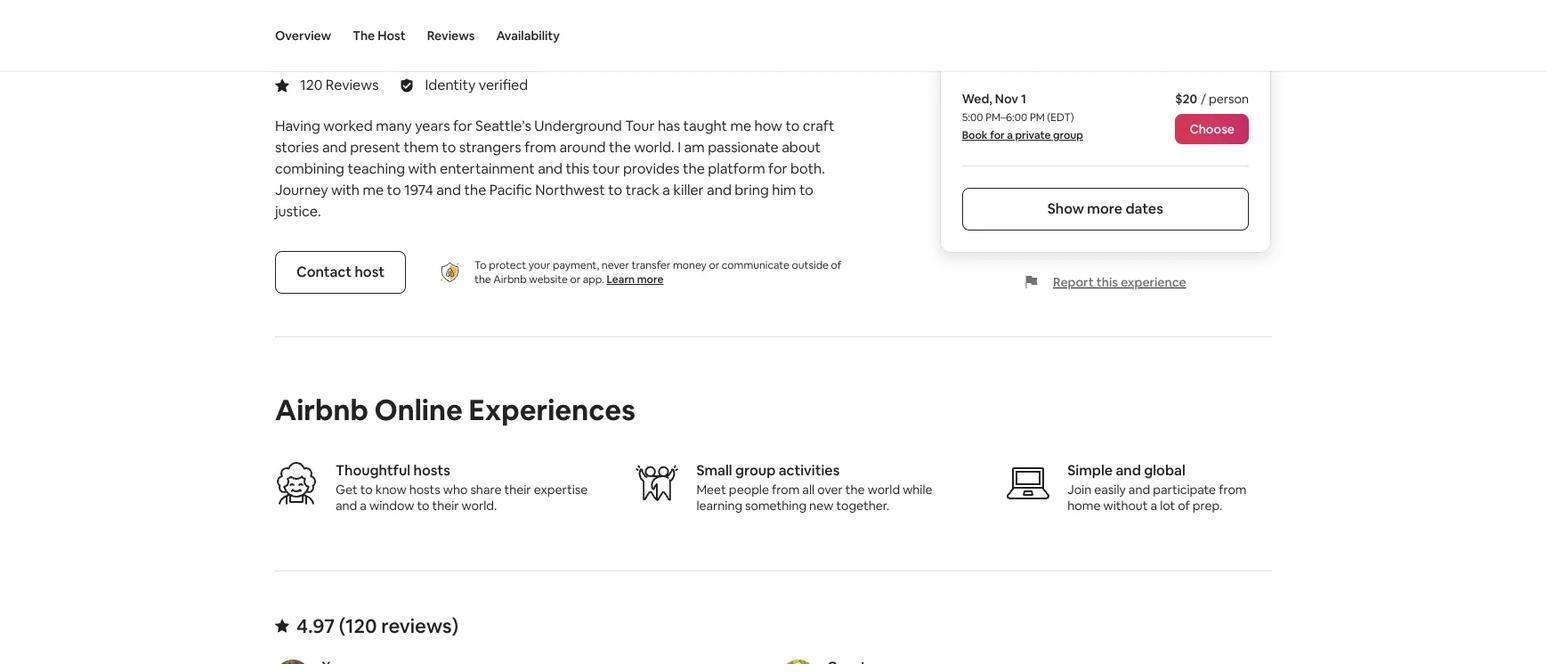 Task type: describe. For each thing, give the bounding box(es) containing it.
from inside simple and global join easily and participate from home without a lot of prep.
[[1219, 482, 1247, 498]]

present
[[350, 138, 401, 157]]

their
[[504, 482, 531, 498]]

show
[[1048, 199, 1084, 218]]

new together.
[[809, 498, 890, 514]]

people
[[729, 482, 769, 498]]

wed,
[[962, 91, 993, 107]]

participate
[[1153, 482, 1216, 498]]

justice.
[[275, 202, 321, 221]]

of
[[831, 258, 842, 272]]

$20 / person
[[1175, 91, 1249, 107]]

many
[[376, 117, 412, 135]]

host inside meet your host, clayton host on airbnb since 2016
[[339, 37, 366, 53]]

book for a private group link
[[962, 128, 1083, 142]]

craft
[[803, 117, 835, 135]]

the host button
[[353, 0, 406, 71]]

1 horizontal spatial or
[[709, 258, 720, 272]]

1 vertical spatial hosts
[[409, 482, 440, 498]]

verified
[[479, 76, 528, 94]]

world.
[[634, 138, 675, 157]]

learning
[[697, 498, 743, 514]]

how
[[755, 117, 782, 135]]

stories
[[275, 138, 319, 157]]

know
[[375, 482, 406, 498]]

bring
[[735, 181, 769, 199]]

more for learn
[[637, 272, 664, 287]]

the up "tour" at the left
[[609, 138, 631, 157]]

airbnb inside to protect your payment, never transfer money or communicate outside of the airbnb website or app.
[[493, 272, 527, 287]]

host
[[355, 263, 385, 281]]

from inside having worked many years for seattle's underground tour has taught me how to craft stories and present them to strangers from around the world.  i am passionate about combining teaching with entertainment and this tour provides the platform for both. journey with me to 1974 and the pacific northwest to track a killer and bring him to justice.
[[525, 138, 556, 157]]

for inside 'wed, nov 1 5:00 pm–6:00 pm (edt) book for a private group'
[[990, 128, 1005, 142]]

4.97 (120 reviews)
[[296, 613, 459, 638]]

(120
[[339, 613, 377, 638]]

this inside having worked many years for seattle's underground tour has taught me how to craft stories and present them to strangers from around the world.  i am passionate about combining teaching with entertainment and this tour provides the platform for both. journey with me to 1974 and the pacific northwest to track a killer and bring him to justice.
[[566, 159, 589, 178]]

(edt)
[[1047, 110, 1074, 125]]

while
[[903, 482, 933, 498]]

i
[[678, 138, 681, 157]]

2016
[[460, 37, 487, 53]]

all
[[802, 482, 815, 498]]

4.97
[[296, 613, 335, 638]]

more for show
[[1087, 199, 1123, 218]]

overview
[[275, 28, 331, 44]]

meet inside small group activities meet people from all over the world while learning something new together.
[[697, 482, 726, 498]]

northwest
[[535, 181, 605, 199]]

0 vertical spatial with
[[408, 159, 437, 178]]

private
[[1015, 128, 1051, 142]]

airbnb online experiences
[[275, 392, 636, 428]]

to down years on the left top of page
[[442, 138, 456, 157]]

am
[[684, 138, 705, 157]]

0 horizontal spatial for
[[453, 117, 472, 135]]

about
[[782, 138, 821, 157]]

120
[[300, 76, 323, 94]]

underground
[[534, 117, 622, 135]]

1 vertical spatial with
[[331, 181, 360, 199]]

seattle's
[[475, 117, 531, 135]]

and down platform
[[707, 181, 732, 199]]

learn more
[[607, 272, 664, 287]]

learn
[[607, 272, 635, 287]]

to up the about
[[786, 117, 800, 135]]

show more dates
[[1048, 199, 1164, 218]]

1 vertical spatial me
[[363, 181, 384, 199]]

taught
[[683, 117, 727, 135]]

a inside 'wed, nov 1 5:00 pm–6:00 pm (edt) book for a private group'
[[1007, 128, 1013, 142]]

reviews)
[[381, 613, 459, 638]]

a inside having worked many years for seattle's underground tour has taught me how to craft stories and present them to strangers from around the world.  i am passionate about combining teaching with entertainment and this tour provides the platform for both. journey with me to 1974 and the pacific northwest to track a killer and bring him to justice.
[[663, 181, 670, 199]]

money
[[673, 258, 707, 272]]

reviews button
[[427, 0, 475, 71]]

$20
[[1175, 91, 1197, 107]]

wed, nov 1 5:00 pm–6:00 pm (edt) book for a private group
[[962, 91, 1083, 142]]

availability button
[[496, 0, 560, 71]]

global
[[1144, 461, 1186, 480]]

get
[[336, 482, 358, 498]]

airbnb inside meet your host, clayton host on airbnb since 2016
[[387, 37, 425, 53]]

to right window
[[417, 498, 429, 514]]

platform
[[708, 159, 765, 178]]

report this experience
[[1053, 274, 1186, 290]]

a inside simple and global join easily and participate from home without a lot of prep.
[[1151, 498, 1157, 514]]

pm
[[1030, 110, 1045, 125]]

outside
[[792, 258, 829, 272]]

both.
[[791, 159, 825, 178]]

and right 1974
[[436, 181, 461, 199]]

report this experience button
[[1025, 274, 1186, 290]]

easily
[[1094, 482, 1126, 498]]

0 horizontal spatial or
[[570, 272, 581, 287]]

activities
[[779, 461, 840, 480]]

small
[[697, 461, 732, 480]]



Task type: locate. For each thing, give the bounding box(es) containing it.
around
[[560, 138, 606, 157]]

me
[[730, 117, 751, 135], [363, 181, 384, 199]]

thoughtful
[[336, 461, 411, 480]]

from right participate
[[1219, 482, 1247, 498]]

availability
[[496, 28, 560, 44]]

home
[[1068, 498, 1101, 514]]

me up passionate in the top of the page
[[730, 117, 751, 135]]

having
[[275, 117, 320, 135]]

0 vertical spatial me
[[730, 117, 751, 135]]

0 vertical spatial more
[[1087, 199, 1123, 218]]

the inside to protect your payment, never transfer money or communicate outside of the airbnb website or app.
[[475, 272, 491, 287]]

2 horizontal spatial airbnb
[[493, 272, 527, 287]]

1 vertical spatial airbnb
[[493, 272, 527, 287]]

this right report
[[1097, 274, 1118, 290]]

0 horizontal spatial group
[[735, 461, 776, 480]]

a left the killer
[[663, 181, 670, 199]]

or right money
[[709, 258, 720, 272]]

and down "worked"
[[322, 138, 347, 157]]

the right the 'over'
[[846, 482, 865, 498]]

0 vertical spatial your
[[391, 6, 433, 31]]

to
[[786, 117, 800, 135], [442, 138, 456, 157], [387, 181, 401, 199], [608, 181, 622, 199], [799, 181, 814, 199], [360, 482, 373, 498], [417, 498, 429, 514]]

1 vertical spatial this
[[1097, 274, 1118, 290]]

the down 'entertainment'
[[464, 181, 486, 199]]

1 horizontal spatial meet
[[697, 482, 726, 498]]

the
[[609, 138, 631, 157], [683, 159, 705, 178], [464, 181, 486, 199], [475, 272, 491, 287], [846, 482, 865, 498]]

0 horizontal spatial more
[[637, 272, 664, 287]]

your up since
[[391, 6, 433, 31]]

more
[[1087, 199, 1123, 218], [637, 272, 664, 287]]

0 vertical spatial hosts
[[414, 461, 450, 480]]

website
[[529, 272, 568, 287]]

0 vertical spatial airbnb
[[387, 37, 425, 53]]

airbnb right to
[[493, 272, 527, 287]]

communicate
[[722, 258, 790, 272]]

group down (edt)
[[1053, 128, 1083, 142]]

with down them
[[408, 159, 437, 178]]

from inside small group activities meet people from all over the world while learning something new together.
[[772, 482, 800, 498]]

1 vertical spatial your
[[529, 258, 551, 272]]

nov
[[995, 91, 1018, 107]]

and right easily
[[1129, 482, 1150, 498]]

1 horizontal spatial group
[[1053, 128, 1083, 142]]

group inside small group activities meet people from all over the world while learning something new together.
[[735, 461, 776, 480]]

expertise
[[534, 482, 588, 498]]

contact host
[[296, 263, 385, 281]]

clayton
[[490, 6, 562, 31]]

learn more link
[[607, 272, 664, 287]]

airbnb up thoughtful
[[275, 392, 368, 428]]

host left on at left
[[339, 37, 366, 53]]

tour
[[625, 117, 655, 135]]

or
[[709, 258, 720, 272], [570, 272, 581, 287]]

for right years on the left top of page
[[453, 117, 472, 135]]

protect
[[489, 258, 526, 272]]

your
[[391, 6, 433, 31], [529, 258, 551, 272]]

/
[[1201, 91, 1206, 107]]

person
[[1209, 91, 1249, 107]]

choose link
[[1176, 114, 1249, 144]]

0 vertical spatial reviews
[[427, 28, 475, 44]]

on
[[369, 37, 384, 53]]

or left app. at the left
[[570, 272, 581, 287]]

with down teaching
[[331, 181, 360, 199]]

meet your host, clayton host on airbnb since 2016
[[339, 6, 562, 53]]

meet down small
[[697, 482, 726, 498]]

meet
[[339, 6, 387, 31], [697, 482, 726, 498]]

more right show
[[1087, 199, 1123, 218]]

small group activities meet people from all over the world while learning something new together.
[[697, 461, 933, 514]]

join
[[1068, 482, 1092, 498]]

has
[[658, 117, 680, 135]]

from left all
[[772, 482, 800, 498]]

contact host button
[[275, 251, 406, 294]]

the inside small group activities meet people from all over the world while learning something new together.
[[846, 482, 865, 498]]

never
[[602, 258, 629, 272]]

a left lot
[[1151, 498, 1157, 514]]

more inside "link"
[[1087, 199, 1123, 218]]

the host
[[353, 28, 406, 44]]

simple
[[1068, 461, 1113, 480]]

to protect your payment, never transfer money or communicate outside of the airbnb website or app.
[[475, 258, 842, 287]]

1 horizontal spatial more
[[1087, 199, 1123, 218]]

contact
[[296, 263, 352, 281]]

meet inside meet your host, clayton host on airbnb since 2016
[[339, 6, 387, 31]]

identity
[[425, 76, 476, 94]]

meet up on at left
[[339, 6, 387, 31]]

the left website
[[475, 272, 491, 287]]

of prep.
[[1178, 498, 1223, 514]]

combining
[[275, 159, 344, 178]]

and up easily
[[1116, 461, 1141, 480]]

tour
[[593, 159, 620, 178]]

0 horizontal spatial this
[[566, 159, 589, 178]]

and up northwest
[[538, 159, 563, 178]]

without
[[1103, 498, 1148, 514]]

show more dates link
[[962, 188, 1249, 231]]

list
[[268, 659, 1279, 664]]

0 horizontal spatial reviews
[[326, 76, 379, 94]]

learn more about the host, clayton. image
[[275, 5, 325, 55], [275, 5, 325, 55]]

your inside meet your host, clayton host on airbnb since 2016
[[391, 6, 433, 31]]

and down thoughtful
[[336, 498, 357, 514]]

0 vertical spatial this
[[566, 159, 589, 178]]

the down am
[[683, 159, 705, 178]]

window
[[369, 498, 414, 514]]

entertainment
[[440, 159, 535, 178]]

from
[[525, 138, 556, 157], [772, 482, 800, 498], [1219, 482, 1247, 498]]

0 horizontal spatial airbnb
[[275, 392, 368, 428]]

having worked many years for seattle's underground tour has taught me how to craft stories and present them to strangers from around the world.  i am passionate about combining teaching with entertainment and this tour provides the platform for both. journey with me to 1974 and the pacific northwest to track a killer and bring him to justice.
[[275, 117, 835, 221]]

airbnb right on at left
[[387, 37, 425, 53]]

from left around
[[525, 138, 556, 157]]

0 vertical spatial meet
[[339, 6, 387, 31]]

track
[[626, 181, 660, 199]]

1 horizontal spatial me
[[730, 117, 751, 135]]

1 vertical spatial meet
[[697, 482, 726, 498]]

for up him
[[768, 159, 787, 178]]

them
[[404, 138, 439, 157]]

a right get
[[360, 498, 367, 514]]

world
[[868, 482, 900, 498]]

0 horizontal spatial me
[[363, 181, 384, 199]]

share
[[470, 482, 502, 498]]

thoughtful hosts get to know hosts who share their expertise and a window to their world.
[[336, 461, 588, 514]]

who
[[443, 482, 468, 498]]

hosts up who
[[414, 461, 450, 480]]

a inside thoughtful hosts get to know hosts who share their expertise and a window to their world.
[[360, 498, 367, 514]]

a down the pm–6:00
[[1007, 128, 1013, 142]]

for down the pm–6:00
[[990, 128, 1005, 142]]

host inside button
[[378, 28, 406, 44]]

simple and global join easily and participate from home without a lot of prep.
[[1068, 461, 1247, 514]]

overview button
[[275, 0, 331, 71]]

identity verified
[[425, 76, 528, 94]]

1 horizontal spatial host
[[378, 28, 406, 44]]

your right protect
[[529, 258, 551, 272]]

0 horizontal spatial from
[[525, 138, 556, 157]]

to down both.
[[799, 181, 814, 199]]

1 vertical spatial more
[[637, 272, 664, 287]]

this
[[566, 159, 589, 178], [1097, 274, 1118, 290]]

1 vertical spatial reviews
[[326, 76, 379, 94]]

more right learn
[[637, 272, 664, 287]]

and inside thoughtful hosts get to know hosts who share their expertise and a window to their world.
[[336, 498, 357, 514]]

the
[[353, 28, 375, 44]]

to left 1974
[[387, 181, 401, 199]]

report
[[1053, 274, 1094, 290]]

their world.
[[432, 498, 497, 514]]

group inside 'wed, nov 1 5:00 pm–6:00 pm (edt) book for a private group'
[[1053, 128, 1083, 142]]

2 vertical spatial airbnb
[[275, 392, 368, 428]]

group up people
[[735, 461, 776, 480]]

app.
[[583, 272, 604, 287]]

hosts left who
[[409, 482, 440, 498]]

pacific
[[490, 181, 532, 199]]

2 horizontal spatial from
[[1219, 482, 1247, 498]]

me down teaching
[[363, 181, 384, 199]]

group
[[1053, 128, 1083, 142], [735, 461, 776, 480]]

transfer
[[632, 258, 671, 272]]

over
[[817, 482, 843, 498]]

something
[[745, 498, 807, 514]]

dates
[[1126, 199, 1164, 218]]

1 horizontal spatial for
[[768, 159, 787, 178]]

this down around
[[566, 159, 589, 178]]

pm–6:00
[[986, 110, 1028, 125]]

to right get
[[360, 482, 373, 498]]

0 horizontal spatial meet
[[339, 6, 387, 31]]

to
[[475, 258, 487, 272]]

1 vertical spatial group
[[735, 461, 776, 480]]

provides
[[623, 159, 680, 178]]

to down "tour" at the left
[[608, 181, 622, 199]]

1
[[1021, 91, 1026, 107]]

years
[[415, 117, 450, 135]]

host right the
[[378, 28, 406, 44]]

1 horizontal spatial with
[[408, 159, 437, 178]]

0 horizontal spatial host
[[339, 37, 366, 53]]

0 vertical spatial group
[[1053, 128, 1083, 142]]

1 horizontal spatial this
[[1097, 274, 1118, 290]]

0 horizontal spatial your
[[391, 6, 433, 31]]

5:00
[[962, 110, 983, 125]]

choose
[[1190, 121, 1235, 137]]

with
[[408, 159, 437, 178], [331, 181, 360, 199]]

and
[[322, 138, 347, 157], [538, 159, 563, 178], [436, 181, 461, 199], [707, 181, 732, 199], [1116, 461, 1141, 480], [1129, 482, 1150, 498], [336, 498, 357, 514]]

2 horizontal spatial for
[[990, 128, 1005, 142]]

1 horizontal spatial from
[[772, 482, 800, 498]]

1 horizontal spatial your
[[529, 258, 551, 272]]

him
[[772, 181, 796, 199]]

1 horizontal spatial airbnb
[[387, 37, 425, 53]]

passionate
[[708, 138, 779, 157]]

0 horizontal spatial with
[[331, 181, 360, 199]]

your inside to protect your payment, never transfer money or communicate outside of the airbnb website or app.
[[529, 258, 551, 272]]

1 horizontal spatial reviews
[[427, 28, 475, 44]]



Task type: vqa. For each thing, say whether or not it's contained in the screenshot.
the left '2'
no



